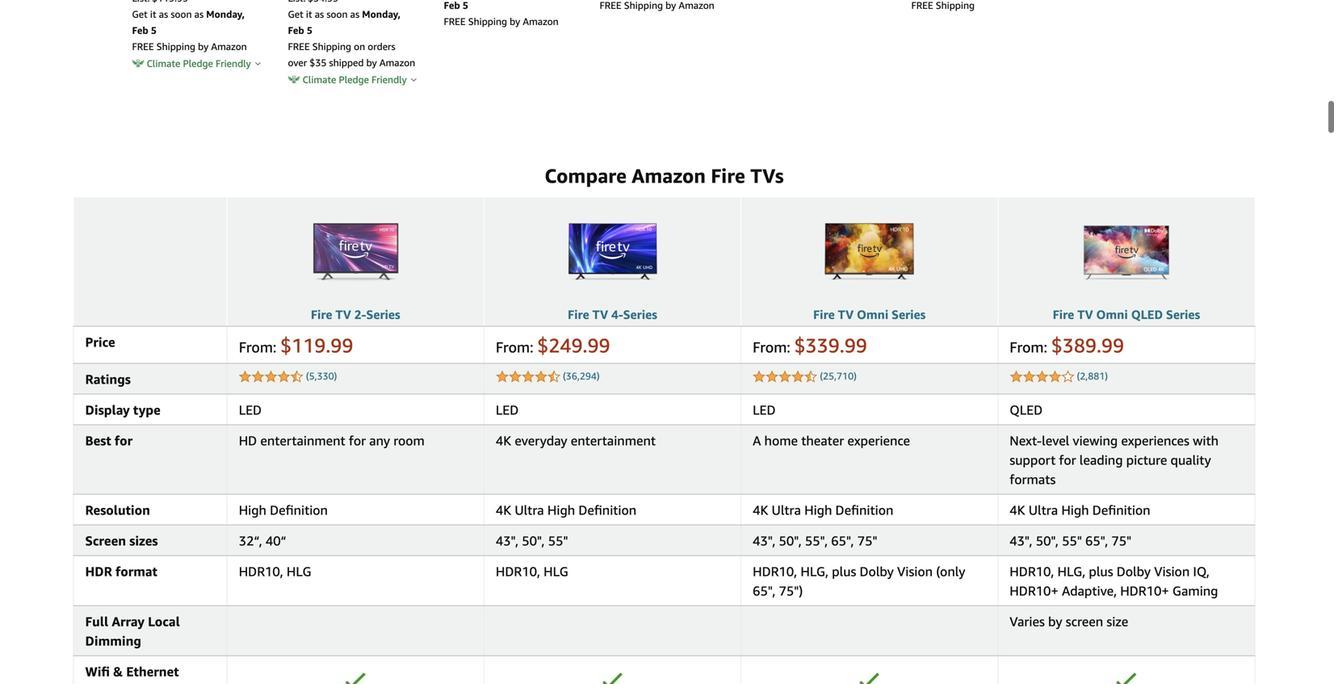 Task type: describe. For each thing, give the bounding box(es) containing it.
it for free shipping by amazon
[[150, 8, 156, 20]]

$249.99
[[538, 334, 611, 357]]

3 4k ultra high definition from the left
[[1010, 502, 1151, 518]]

monday, for amazon
[[206, 8, 245, 20]]

43", 50", 55" 65", 75"
[[1010, 533, 1132, 549]]

4 high from the left
[[1062, 502, 1090, 518]]

free for climate pledge friendly image
[[288, 41, 310, 52]]

list containing get it as soon as
[[105, 0, 1224, 87]]

hd entertainment for any room
[[239, 433, 425, 448]]

fire tv omni series link
[[814, 307, 926, 322]]

2 as from the left
[[194, 8, 204, 20]]

format
[[116, 564, 158, 579]]

wifi
[[85, 664, 110, 679]]

a
[[753, 433, 761, 448]]

0 horizontal spatial for
[[115, 433, 133, 448]]

hdr10, inside hdr10, hlg, plus dolby vision (only 65", 75")
[[753, 564, 798, 579]]

best
[[85, 433, 111, 448]]

1 check mark image from the left
[[346, 673, 366, 684]]

hdr10, hlg, plus dolby vision iq, hdr10+ adaptive, hdr10+ gaming
[[1010, 564, 1219, 599]]

omni for series
[[857, 307, 889, 322]]

everyday
[[515, 433, 568, 448]]

full array local dimming
[[85, 614, 180, 649]]

4 as from the left
[[350, 8, 360, 20]]

get for free shipping on orders over $35 shipped by amazon
[[288, 8, 304, 20]]

friendly for orders
[[372, 74, 407, 85]]

plus for 75")
[[832, 564, 857, 579]]

shipped
[[329, 57, 364, 68]]

friendly for amazon
[[216, 58, 251, 69]]

fire tv 2-series link
[[311, 307, 401, 322]]

a home theater experience
[[753, 433, 911, 448]]

hdr10, hlg, plus dolby vision (only 65", 75")
[[753, 564, 966, 599]]

75")
[[779, 583, 803, 599]]

from: $339.99
[[753, 334, 868, 357]]

vision for iq,
[[1155, 564, 1190, 579]]

4k everyday entertainment
[[496, 433, 656, 448]]

room
[[394, 433, 425, 448]]

for inside next-level viewing experiences with support for leading picture quality formats
[[1060, 452, 1077, 468]]

fire tv omni qled series link
[[1053, 307, 1201, 322]]

4 series from the left
[[1167, 307, 1201, 322]]

shipping for climate pledge friendly image
[[313, 41, 351, 52]]

2 4k ultra high definition from the left
[[753, 502, 894, 518]]

1 horizontal spatial qled
[[1132, 307, 1164, 322]]

screen
[[1066, 614, 1104, 629]]

32", 40"
[[239, 533, 286, 549]]

with
[[1194, 433, 1219, 448]]

series for fire tv 2-series
[[366, 307, 401, 322]]

4k up 43", 50", 55"
[[496, 502, 512, 518]]

climate for free shipping on orders over $35 shipped by amazon
[[303, 74, 336, 85]]

2 check mark image from the left
[[860, 673, 881, 684]]

leading
[[1080, 452, 1124, 468]]

level
[[1043, 433, 1070, 448]]

feb for free shipping on orders over $35 shipped by amazon
[[288, 24, 304, 36]]

1 hlg from the left
[[287, 564, 312, 579]]

(only
[[937, 564, 966, 579]]

hdr10, inside hdr10, hlg, plus dolby vision iq, hdr10+ adaptive, hdr10+ gaming
[[1010, 564, 1055, 579]]

home
[[765, 433, 798, 448]]

fire left the tvs
[[711, 164, 746, 187]]

formats
[[1010, 472, 1056, 487]]

by inside free shipping on orders over $35 shipped by amazon
[[367, 57, 377, 68]]

experience
[[848, 433, 911, 448]]

fire tv omni qled series image
[[1079, 203, 1176, 300]]

fire tv 4-series image
[[564, 203, 661, 300]]

vision for (only
[[898, 564, 933, 579]]

(36,294) link
[[563, 370, 600, 382]]

1 check mark image from the left
[[603, 673, 623, 684]]

65", for 55",
[[832, 533, 855, 549]]

from: for $119.99
[[239, 338, 277, 356]]

1 high from the left
[[239, 502, 267, 518]]

feb for free shipping by amazon
[[132, 24, 148, 36]]

shipping for climate pledge friendly icon
[[157, 41, 196, 52]]

wifi & ethernet connectivity
[[85, 664, 179, 684]]

from: $389.99
[[1010, 334, 1125, 357]]

0 horizontal spatial qled
[[1010, 402, 1043, 418]]

$339.99
[[795, 334, 868, 357]]

1 hdr10, from the left
[[239, 564, 283, 579]]

size
[[1107, 614, 1129, 629]]

4k left everyday
[[496, 433, 512, 448]]

75" for 43", 50", 55" 65", 75"
[[1112, 533, 1132, 549]]

varies by screen size
[[1010, 614, 1129, 629]]

(36,294)
[[563, 370, 600, 382]]

hd
[[239, 433, 257, 448]]

full
[[85, 614, 108, 629]]

free for climate pledge friendly icon
[[132, 41, 154, 52]]

1 as from the left
[[159, 8, 168, 20]]

4 definition from the left
[[1093, 502, 1151, 518]]

iq,
[[1194, 564, 1210, 579]]

over
[[288, 57, 307, 68]]

40"
[[266, 533, 286, 549]]

array
[[112, 614, 145, 629]]

ethernet
[[126, 664, 179, 679]]

tv for fire tv 2-series
[[336, 307, 351, 322]]

tv for fire tv omni qled series
[[1078, 307, 1094, 322]]

hlg, for 75")
[[801, 564, 829, 579]]

high definition
[[239, 502, 328, 518]]

series for fire tv omni series
[[892, 307, 926, 322]]

quality
[[1171, 452, 1212, 468]]

from: for $389.99
[[1010, 338, 1048, 356]]

4-
[[612, 307, 624, 322]]

fire tv 2-series
[[311, 307, 401, 322]]

$35
[[310, 57, 327, 68]]

dolby for adaptive,
[[1117, 564, 1151, 579]]

any
[[369, 433, 390, 448]]

it for free shipping on orders over $35 shipped by amazon
[[306, 8, 312, 20]]

$389.99
[[1052, 334, 1125, 357]]

local
[[148, 614, 180, 629]]

75" for 43", 50", 55", 65", 75"
[[858, 533, 878, 549]]

2 hdr10+ from the left
[[1121, 583, 1170, 599]]

2 horizontal spatial shipping
[[468, 16, 507, 27]]

experiences
[[1122, 433, 1190, 448]]

on
[[354, 41, 365, 52]]

hdr format
[[85, 564, 158, 579]]

65", inside hdr10, hlg, plus dolby vision (only 65", 75")
[[753, 583, 776, 599]]

gaming
[[1173, 583, 1219, 599]]

(25,710) link
[[820, 370, 857, 382]]

orders
[[368, 41, 396, 52]]

1 led from the left
[[239, 402, 262, 418]]

amazon inside free shipping on orders over $35 shipped by amazon
[[380, 57, 416, 68]]

fire tv 4-series link
[[568, 307, 658, 322]]

soon for by
[[171, 8, 192, 20]]

(5,330)
[[306, 370, 337, 382]]

32",
[[239, 533, 262, 549]]

fire tv omni series image
[[822, 203, 918, 300]]

theater
[[802, 433, 845, 448]]

(25,710)
[[820, 370, 857, 382]]

price
[[85, 334, 115, 350]]

(5,330) link
[[306, 370, 337, 382]]

adaptive,
[[1063, 583, 1118, 599]]

3 led from the left
[[753, 402, 776, 418]]

varies
[[1010, 614, 1045, 629]]

50", for 43", 50", 55", 65", 75"
[[779, 533, 802, 549]]

from: for $249.99
[[496, 338, 534, 356]]

popover image for free shipping by amazon
[[255, 61, 261, 65]]

5 for free shipping on orders over $35 shipped by amazon
[[307, 24, 313, 36]]

pledge for by
[[183, 58, 213, 69]]

$119.99
[[280, 334, 353, 357]]

(2,881)
[[1077, 370, 1109, 382]]

compare
[[545, 164, 627, 187]]

compare amazon fire tvs
[[545, 164, 784, 187]]

1 horizontal spatial free shipping by amazon
[[444, 16, 559, 27]]

55",
[[806, 533, 828, 549]]

1 definition from the left
[[270, 502, 328, 518]]

climate pledge friendly for on
[[300, 74, 407, 85]]

&
[[113, 664, 123, 679]]



Task type: locate. For each thing, give the bounding box(es) containing it.
tv up $389.99
[[1078, 307, 1094, 322]]

0 horizontal spatial it
[[150, 8, 156, 20]]

0 horizontal spatial omni
[[857, 307, 889, 322]]

1 horizontal spatial monday,
[[362, 8, 401, 20]]

1 55" from the left
[[548, 533, 568, 549]]

1 43", from the left
[[496, 533, 519, 549]]

1 horizontal spatial led
[[496, 402, 519, 418]]

1 vertical spatial qled
[[1010, 402, 1043, 418]]

2 horizontal spatial for
[[1060, 452, 1077, 468]]

2 it from the left
[[306, 8, 312, 20]]

resolution
[[85, 502, 150, 518]]

pledge right climate pledge friendly icon
[[183, 58, 213, 69]]

1 dolby from the left
[[860, 564, 894, 579]]

4k ultra high definition up 43", 50", 55"
[[496, 502, 637, 518]]

monday, for orders
[[362, 8, 401, 20]]

4k down formats
[[1010, 502, 1026, 518]]

0 vertical spatial popover image
[[255, 61, 261, 65]]

0 horizontal spatial soon
[[171, 8, 192, 20]]

monday, feb 5
[[132, 8, 245, 36], [288, 8, 401, 36]]

0 horizontal spatial 55"
[[548, 533, 568, 549]]

screen
[[85, 533, 126, 549]]

3 hdr10, from the left
[[753, 564, 798, 579]]

3 from: from the left
[[753, 338, 791, 356]]

from: $249.99
[[496, 334, 611, 357]]

1 get from the left
[[132, 8, 148, 20]]

2 led from the left
[[496, 402, 519, 418]]

1 horizontal spatial plus
[[1090, 564, 1114, 579]]

2 43", from the left
[[753, 533, 776, 549]]

3 as from the left
[[315, 8, 324, 20]]

friendly
[[216, 58, 251, 69], [372, 74, 407, 85]]

2 check mark image from the left
[[1117, 673, 1138, 684]]

next-level viewing experiences with support for leading picture quality formats
[[1010, 433, 1219, 487]]

1 horizontal spatial hdr10+
[[1121, 583, 1170, 599]]

2 hdr10, from the left
[[496, 564, 541, 579]]

2 feb from the left
[[288, 24, 304, 36]]

dolby down 43", 50", 55", 65", 75"
[[860, 564, 894, 579]]

2 vision from the left
[[1155, 564, 1190, 579]]

1 ultra from the left
[[515, 502, 544, 518]]

3 ultra from the left
[[1029, 502, 1059, 518]]

dimming
[[85, 633, 141, 649]]

popover image
[[255, 61, 261, 65], [411, 77, 417, 81]]

2 monday, from the left
[[362, 8, 401, 20]]

1 horizontal spatial climate
[[303, 74, 336, 85]]

0 horizontal spatial popover image
[[255, 61, 261, 65]]

1 hlg, from the left
[[801, 564, 829, 579]]

omni up $389.99
[[1097, 307, 1129, 322]]

vision inside hdr10, hlg, plus dolby vision iq, hdr10+ adaptive, hdr10+ gaming
[[1155, 564, 1190, 579]]

get up over
[[288, 8, 304, 20]]

climate pledge friendly for by
[[144, 58, 251, 69]]

55"
[[548, 533, 568, 549], [1063, 533, 1083, 549]]

1 horizontal spatial it
[[306, 8, 312, 20]]

hdr10, up 75")
[[753, 564, 798, 579]]

free inside free shipping on orders over $35 shipped by amazon
[[288, 41, 310, 52]]

75" up hdr10, hlg, plus dolby vision (only 65", 75")
[[858, 533, 878, 549]]

1 horizontal spatial friendly
[[372, 74, 407, 85]]

high up the 43", 50", 55" 65", 75"
[[1062, 502, 1090, 518]]

support
[[1010, 452, 1056, 468]]

omni up $339.99
[[857, 307, 889, 322]]

0 horizontal spatial free shipping by amazon
[[132, 41, 247, 52]]

1 monday, feb 5 from the left
[[132, 8, 245, 36]]

2 hlg from the left
[[544, 564, 569, 579]]

monday, feb 5 for by
[[132, 8, 245, 36]]

check mark image
[[603, 673, 623, 684], [860, 673, 881, 684]]

1 horizontal spatial dolby
[[1117, 564, 1151, 579]]

0 horizontal spatial plus
[[832, 564, 857, 579]]

1 soon from the left
[[171, 8, 192, 20]]

check mark image
[[346, 673, 366, 684], [1117, 673, 1138, 684]]

from: inside from: $389.99
[[1010, 338, 1048, 356]]

dolby up "adaptive,"
[[1117, 564, 1151, 579]]

0 horizontal spatial climate
[[147, 58, 181, 69]]

climate pledge friendly image
[[132, 57, 144, 69]]

entertainment right the hd
[[261, 433, 346, 448]]

tv left 4-
[[593, 307, 608, 322]]

0 vertical spatial pledge
[[183, 58, 213, 69]]

65", for 55"
[[1086, 533, 1109, 549]]

get
[[132, 8, 148, 20], [288, 8, 304, 20]]

tv left 2-
[[336, 307, 351, 322]]

1 horizontal spatial 5
[[307, 24, 313, 36]]

1 75" from the left
[[858, 533, 878, 549]]

ultra down formats
[[1029, 502, 1059, 518]]

2 horizontal spatial 65",
[[1086, 533, 1109, 549]]

high up 43", 50", 55"
[[548, 502, 575, 518]]

2 series from the left
[[624, 307, 658, 322]]

fire tv 4-series
[[568, 307, 658, 322]]

connectivity
[[85, 683, 162, 684]]

popover image left over
[[255, 61, 261, 65]]

0 horizontal spatial get
[[132, 8, 148, 20]]

2 hdr10, hlg from the left
[[496, 564, 569, 579]]

for down level
[[1060, 452, 1077, 468]]

fire for fire tv omni series
[[814, 307, 835, 322]]

1 horizontal spatial soon
[[327, 8, 348, 20]]

feb up over
[[288, 24, 304, 36]]

plus inside hdr10, hlg, plus dolby vision iq, hdr10+ adaptive, hdr10+ gaming
[[1090, 564, 1114, 579]]

shipping
[[468, 16, 507, 27], [157, 41, 196, 52], [313, 41, 351, 52]]

0 horizontal spatial 65",
[[753, 583, 776, 599]]

0 horizontal spatial get it as soon as
[[132, 8, 206, 20]]

1 omni from the left
[[857, 307, 889, 322]]

1 vertical spatial climate
[[303, 74, 336, 85]]

entertainment
[[261, 433, 346, 448], [571, 433, 656, 448]]

get it as soon as for on
[[288, 8, 362, 20]]

led up a
[[753, 402, 776, 418]]

from: $119.99
[[239, 334, 353, 357]]

1 series from the left
[[366, 307, 401, 322]]

2 hlg, from the left
[[1058, 564, 1086, 579]]

fire up $249.99
[[568, 307, 590, 322]]

from: left $389.99
[[1010, 338, 1048, 356]]

amazon
[[523, 16, 559, 27], [211, 41, 247, 52], [380, 57, 416, 68], [632, 164, 706, 187]]

2 high from the left
[[548, 502, 575, 518]]

1 vertical spatial popover image
[[411, 77, 417, 81]]

high up the 55",
[[805, 502, 833, 518]]

1 get it as soon as from the left
[[132, 8, 206, 20]]

0 horizontal spatial free
[[132, 41, 154, 52]]

climate pledge friendly image
[[288, 73, 300, 85]]

plus for adaptive,
[[1090, 564, 1114, 579]]

1 it from the left
[[150, 8, 156, 20]]

2 horizontal spatial led
[[753, 402, 776, 418]]

climate right climate pledge friendly icon
[[147, 58, 181, 69]]

fire for fire tv 4-series
[[568, 307, 590, 322]]

fire up $119.99 on the left of page
[[311, 307, 333, 322]]

4 tv from the left
[[1078, 307, 1094, 322]]

1 vertical spatial pledge
[[339, 74, 369, 85]]

0 horizontal spatial monday,
[[206, 8, 245, 20]]

display
[[85, 402, 130, 418]]

feb up climate pledge friendly icon
[[132, 24, 148, 36]]

43", for 43", 50", 55"
[[496, 533, 519, 549]]

list
[[105, 0, 1224, 87]]

2 75" from the left
[[1112, 533, 1132, 549]]

1 horizontal spatial hdr10, hlg
[[496, 564, 569, 579]]

plus inside hdr10, hlg, plus dolby vision (only 65", 75")
[[832, 564, 857, 579]]

55" for 43", 50", 55"
[[548, 533, 568, 549]]

qled up next-
[[1010, 402, 1043, 418]]

hdr10, down the 43", 50", 55" 65", 75"
[[1010, 564, 1055, 579]]

led up everyday
[[496, 402, 519, 418]]

2 plus from the left
[[1090, 564, 1114, 579]]

from: left $249.99
[[496, 338, 534, 356]]

0 vertical spatial friendly
[[216, 58, 251, 69]]

hlg, up "adaptive,"
[[1058, 564, 1086, 579]]

0 horizontal spatial ultra
[[515, 502, 544, 518]]

43", 50", 55"
[[496, 533, 568, 549]]

0 vertical spatial free shipping by amazon
[[444, 16, 559, 27]]

0 horizontal spatial monday, feb 5
[[132, 8, 245, 36]]

0 horizontal spatial feb
[[132, 24, 148, 36]]

0 vertical spatial climate pledge friendly
[[144, 58, 251, 69]]

viewing
[[1073, 433, 1118, 448]]

definition up 40"
[[270, 502, 328, 518]]

1 entertainment from the left
[[261, 433, 346, 448]]

50", for 43", 50", 55" 65", 75"
[[1036, 533, 1059, 549]]

from: left $339.99
[[753, 338, 791, 356]]

as
[[159, 8, 168, 20], [194, 8, 204, 20], [315, 8, 324, 20], [350, 8, 360, 20]]

popover image for free shipping on orders over $35 shipped by amazon
[[411, 77, 417, 81]]

3 definition from the left
[[836, 502, 894, 518]]

75" up hdr10, hlg, plus dolby vision iq, hdr10+ adaptive, hdr10+ gaming
[[1112, 533, 1132, 549]]

pledge for on
[[339, 74, 369, 85]]

tv for fire tv 4-series
[[593, 307, 608, 322]]

get it as soon as up climate pledge friendly icon
[[132, 8, 206, 20]]

2 horizontal spatial 43",
[[1010, 533, 1033, 549]]

from:
[[239, 338, 277, 356], [496, 338, 534, 356], [753, 338, 791, 356], [1010, 338, 1048, 356]]

popover image down free shipping on orders over $35 shipped by amazon
[[411, 77, 417, 81]]

50",
[[522, 533, 545, 549], [779, 533, 802, 549], [1036, 533, 1059, 549]]

1 horizontal spatial 50",
[[779, 533, 802, 549]]

65", right the 55",
[[832, 533, 855, 549]]

2 soon from the left
[[327, 8, 348, 20]]

4k
[[496, 433, 512, 448], [496, 502, 512, 518], [753, 502, 769, 518], [1010, 502, 1026, 518]]

4k ultra high definition up the 55",
[[753, 502, 894, 518]]

50", for 43", 50", 55"
[[522, 533, 545, 549]]

0 horizontal spatial shipping
[[157, 41, 196, 52]]

1 50", from the left
[[522, 533, 545, 549]]

definition up 43", 50", 55", 65", 75"
[[836, 502, 894, 518]]

led up the hd
[[239, 402, 262, 418]]

hlg, inside hdr10, hlg, plus dolby vision (only 65", 75")
[[801, 564, 829, 579]]

hlg down the 'high definition'
[[287, 564, 312, 579]]

tv for fire tv omni series
[[838, 307, 854, 322]]

pledge down shipped on the left top of the page
[[339, 74, 369, 85]]

climate
[[147, 58, 181, 69], [303, 74, 336, 85]]

1 horizontal spatial ultra
[[772, 502, 802, 518]]

1 horizontal spatial feb
[[288, 24, 304, 36]]

hdr10, down 43", 50", 55"
[[496, 564, 541, 579]]

4k up 43", 50", 55", 65", 75"
[[753, 502, 769, 518]]

high up 32",
[[239, 502, 267, 518]]

monday, feb 5 for on
[[288, 8, 401, 36]]

2 get from the left
[[288, 8, 304, 20]]

43", for 43", 50", 55" 65", 75"
[[1010, 533, 1033, 549]]

1 5 from the left
[[151, 24, 157, 36]]

1 from: from the left
[[239, 338, 277, 356]]

hlg, inside hdr10, hlg, plus dolby vision iq, hdr10+ adaptive, hdr10+ gaming
[[1058, 564, 1086, 579]]

display type
[[85, 402, 161, 418]]

free shipping on orders over $35 shipped by amazon
[[288, 41, 416, 68]]

2 from: from the left
[[496, 338, 534, 356]]

1 hdr10, hlg from the left
[[239, 564, 312, 579]]

2 5 from the left
[[307, 24, 313, 36]]

fire tv omni series
[[814, 307, 926, 322]]

2 omni from the left
[[1097, 307, 1129, 322]]

0 vertical spatial climate pledge friendly button
[[132, 55, 261, 69]]

series
[[366, 307, 401, 322], [624, 307, 658, 322], [892, 307, 926, 322], [1167, 307, 1201, 322]]

0 horizontal spatial hlg,
[[801, 564, 829, 579]]

qled down fire tv omni qled series image
[[1132, 307, 1164, 322]]

1 vision from the left
[[898, 564, 933, 579]]

hdr10+ up varies
[[1010, 583, 1059, 599]]

qled
[[1132, 307, 1164, 322], [1010, 402, 1043, 418]]

high
[[239, 502, 267, 518], [548, 502, 575, 518], [805, 502, 833, 518], [1062, 502, 1090, 518]]

hdr10, hlg
[[239, 564, 312, 579], [496, 564, 569, 579]]

1 vertical spatial climate pledge friendly button
[[288, 71, 417, 85]]

4k ultra high definition up the 43", 50", 55" 65", 75"
[[1010, 502, 1151, 518]]

0 horizontal spatial led
[[239, 402, 262, 418]]

for right best
[[115, 433, 133, 448]]

1 horizontal spatial shipping
[[313, 41, 351, 52]]

hdr
[[85, 564, 112, 579]]

climate pledge friendly button for by
[[132, 55, 261, 69]]

tv
[[336, 307, 351, 322], [593, 307, 608, 322], [838, 307, 854, 322], [1078, 307, 1094, 322]]

type
[[133, 402, 161, 418]]

shipping inside free shipping on orders over $35 shipped by amazon
[[313, 41, 351, 52]]

1 monday, from the left
[[206, 8, 245, 20]]

soon
[[171, 8, 192, 20], [327, 8, 348, 20]]

ultra up 43", 50", 55", 65", 75"
[[772, 502, 802, 518]]

dolby inside hdr10, hlg, plus dolby vision iq, hdr10+ adaptive, hdr10+ gaming
[[1117, 564, 1151, 579]]

1 horizontal spatial 4k ultra high definition
[[753, 502, 894, 518]]

hdr10, hlg down 43", 50", 55"
[[496, 564, 569, 579]]

1 horizontal spatial get
[[288, 8, 304, 20]]

1 horizontal spatial get it as soon as
[[288, 8, 362, 20]]

1 feb from the left
[[132, 24, 148, 36]]

65",
[[832, 533, 855, 549], [1086, 533, 1109, 549], [753, 583, 776, 599]]

0 horizontal spatial climate pledge friendly button
[[132, 55, 261, 69]]

43", 50", 55", 65", 75"
[[753, 533, 878, 549]]

definition down next-level viewing experiences with support for leading picture quality formats
[[1093, 502, 1151, 518]]

monday, feb 5 up on
[[288, 8, 401, 36]]

dolby for 75")
[[860, 564, 894, 579]]

55" for 43", 50", 55" 65", 75"
[[1063, 533, 1083, 549]]

0 horizontal spatial hdr10+
[[1010, 583, 1059, 599]]

ratings
[[85, 372, 131, 387]]

2 tv from the left
[[593, 307, 608, 322]]

2 55" from the left
[[1063, 533, 1083, 549]]

4k ultra high definition
[[496, 502, 637, 518], [753, 502, 894, 518], [1010, 502, 1151, 518]]

sizes
[[129, 533, 158, 549]]

1 hdr10+ from the left
[[1010, 583, 1059, 599]]

1 horizontal spatial 75"
[[1112, 533, 1132, 549]]

43", for 43", 50", 55", 65", 75"
[[753, 533, 776, 549]]

get it as soon as
[[132, 8, 206, 20], [288, 8, 362, 20]]

hlg, up 75")
[[801, 564, 829, 579]]

fire
[[711, 164, 746, 187], [311, 307, 333, 322], [568, 307, 590, 322], [814, 307, 835, 322], [1053, 307, 1075, 322]]

(2,881) link
[[1077, 370, 1109, 382]]

1 horizontal spatial hlg,
[[1058, 564, 1086, 579]]

65", up hdr10, hlg, plus dolby vision iq, hdr10+ adaptive, hdr10+ gaming
[[1086, 533, 1109, 549]]

1 plus from the left
[[832, 564, 857, 579]]

3 50", from the left
[[1036, 533, 1059, 549]]

3 series from the left
[[892, 307, 926, 322]]

2 entertainment from the left
[[571, 433, 656, 448]]

1 horizontal spatial 65",
[[832, 533, 855, 549]]

monday,
[[206, 8, 245, 20], [362, 8, 401, 20]]

0 horizontal spatial hlg
[[287, 564, 312, 579]]

monday, feb 5 up climate pledge friendly icon
[[132, 8, 245, 36]]

2 50", from the left
[[779, 533, 802, 549]]

fire tv omni qled series
[[1053, 307, 1201, 322]]

0 horizontal spatial 5
[[151, 24, 157, 36]]

for
[[115, 433, 133, 448], [349, 433, 366, 448], [1060, 452, 1077, 468]]

0 horizontal spatial check mark image
[[346, 673, 366, 684]]

0 horizontal spatial 75"
[[858, 533, 878, 549]]

1 horizontal spatial 43",
[[753, 533, 776, 549]]

0 horizontal spatial hdr10, hlg
[[239, 564, 312, 579]]

1 horizontal spatial vision
[[1155, 564, 1190, 579]]

1 horizontal spatial for
[[349, 433, 366, 448]]

4 hdr10, from the left
[[1010, 564, 1055, 579]]

1 vertical spatial friendly
[[372, 74, 407, 85]]

1 horizontal spatial climate pledge friendly button
[[288, 71, 417, 85]]

0 horizontal spatial dolby
[[860, 564, 894, 579]]

1 horizontal spatial monday, feb 5
[[288, 8, 401, 36]]

series for fire tv 4-series
[[624, 307, 658, 322]]

picture
[[1127, 452, 1168, 468]]

1 horizontal spatial pledge
[[339, 74, 369, 85]]

hdr10+
[[1010, 583, 1059, 599], [1121, 583, 1170, 599]]

friendly down "orders"
[[372, 74, 407, 85]]

0 horizontal spatial check mark image
[[603, 673, 623, 684]]

from: inside from: $339.99
[[753, 338, 791, 356]]

definition down 4k everyday entertainment
[[579, 502, 637, 518]]

get for free shipping by amazon
[[132, 8, 148, 20]]

2 horizontal spatial 4k ultra high definition
[[1010, 502, 1151, 518]]

fire up from: $389.99
[[1053, 307, 1075, 322]]

3 43", from the left
[[1010, 533, 1033, 549]]

hlg, for adaptive,
[[1058, 564, 1086, 579]]

climate for free shipping by amazon
[[147, 58, 181, 69]]

2 definition from the left
[[579, 502, 637, 518]]

from: inside the from: $249.99
[[496, 338, 534, 356]]

0 horizontal spatial entertainment
[[261, 433, 346, 448]]

2 horizontal spatial 50",
[[1036, 533, 1059, 549]]

2 monday, feb 5 from the left
[[288, 8, 401, 36]]

2 ultra from the left
[[772, 502, 802, 518]]

0 vertical spatial qled
[[1132, 307, 1164, 322]]

2 get it as soon as from the left
[[288, 8, 362, 20]]

5 for free shipping by amazon
[[151, 24, 157, 36]]

soon for on
[[327, 8, 348, 20]]

free shipping by amazon
[[444, 16, 559, 27], [132, 41, 247, 52]]

4 from: from the left
[[1010, 338, 1048, 356]]

ultra up 43", 50", 55"
[[515, 502, 544, 518]]

tv up $339.99
[[838, 307, 854, 322]]

0 vertical spatial climate
[[147, 58, 181, 69]]

get up climate pledge friendly icon
[[132, 8, 148, 20]]

1 horizontal spatial entertainment
[[571, 433, 656, 448]]

screen sizes
[[85, 533, 158, 549]]

fire for fire tv 2-series
[[311, 307, 333, 322]]

fire tv 2-series image
[[307, 203, 404, 300]]

1 tv from the left
[[336, 307, 351, 322]]

1 4k ultra high definition from the left
[[496, 502, 637, 518]]

climate pledge friendly button for on
[[288, 71, 417, 85]]

hlg down 43", 50", 55"
[[544, 564, 569, 579]]

fire up $339.99
[[814, 307, 835, 322]]

from: left $119.99 on the left of page
[[239, 338, 277, 356]]

hdr10+ up size
[[1121, 583, 1170, 599]]

3 high from the left
[[805, 502, 833, 518]]

plus up "adaptive,"
[[1090, 564, 1114, 579]]

1 horizontal spatial climate pledge friendly
[[300, 74, 407, 85]]

65", left 75")
[[753, 583, 776, 599]]

0 horizontal spatial 50",
[[522, 533, 545, 549]]

get it as soon as up on
[[288, 8, 362, 20]]

3 tv from the left
[[838, 307, 854, 322]]

hlg,
[[801, 564, 829, 579], [1058, 564, 1086, 579]]

climate down "$35"
[[303, 74, 336, 85]]

1 horizontal spatial popover image
[[411, 77, 417, 81]]

2 dolby from the left
[[1117, 564, 1151, 579]]

plus down 43", 50", 55", 65", 75"
[[832, 564, 857, 579]]

0 horizontal spatial pledge
[[183, 58, 213, 69]]

0 horizontal spatial vision
[[898, 564, 933, 579]]

1 horizontal spatial 55"
[[1063, 533, 1083, 549]]

friendly left over
[[216, 58, 251, 69]]

from: inside from: $119.99
[[239, 338, 277, 356]]

for left any
[[349, 433, 366, 448]]

plus
[[832, 564, 857, 579], [1090, 564, 1114, 579]]

get it as soon as for by
[[132, 8, 206, 20]]

1 horizontal spatial check mark image
[[860, 673, 881, 684]]

from: for $339.99
[[753, 338, 791, 356]]

hdr10, hlg down 40"
[[239, 564, 312, 579]]

75"
[[858, 533, 878, 549], [1112, 533, 1132, 549]]

fire for fire tv omni qled series
[[1053, 307, 1075, 322]]

0 horizontal spatial 43",
[[496, 533, 519, 549]]

tvs
[[751, 164, 784, 187]]

hdr10,
[[239, 564, 283, 579], [496, 564, 541, 579], [753, 564, 798, 579], [1010, 564, 1055, 579]]

0 horizontal spatial climate pledge friendly
[[144, 58, 251, 69]]

entertainment down (36,294) link in the bottom left of the page
[[571, 433, 656, 448]]

0 horizontal spatial friendly
[[216, 58, 251, 69]]

1 vertical spatial climate pledge friendly
[[300, 74, 407, 85]]

best for
[[85, 433, 133, 448]]

1 horizontal spatial hlg
[[544, 564, 569, 579]]

omni for qled
[[1097, 307, 1129, 322]]

hdr10, down 32", 40"
[[239, 564, 283, 579]]

climate pledge friendly
[[144, 58, 251, 69], [300, 74, 407, 85]]

1 horizontal spatial omni
[[1097, 307, 1129, 322]]

1 horizontal spatial free
[[288, 41, 310, 52]]

next-
[[1010, 433, 1043, 448]]

climate pledge friendly button
[[132, 55, 261, 69], [288, 71, 417, 85]]

omni
[[857, 307, 889, 322], [1097, 307, 1129, 322]]

1 vertical spatial free shipping by amazon
[[132, 41, 247, 52]]

vision inside hdr10, hlg, plus dolby vision (only 65", 75")
[[898, 564, 933, 579]]

0 horizontal spatial 4k ultra high definition
[[496, 502, 637, 518]]

2 horizontal spatial free
[[444, 16, 466, 27]]

vision left (only
[[898, 564, 933, 579]]

dolby inside hdr10, hlg, plus dolby vision (only 65", 75")
[[860, 564, 894, 579]]

2 horizontal spatial ultra
[[1029, 502, 1059, 518]]

ultra
[[515, 502, 544, 518], [772, 502, 802, 518], [1029, 502, 1059, 518]]

2-
[[355, 307, 366, 322]]

vision left iq,
[[1155, 564, 1190, 579]]



Task type: vqa. For each thing, say whether or not it's contained in the screenshot.
5.87 X 2.68 X 0.55 IN
no



